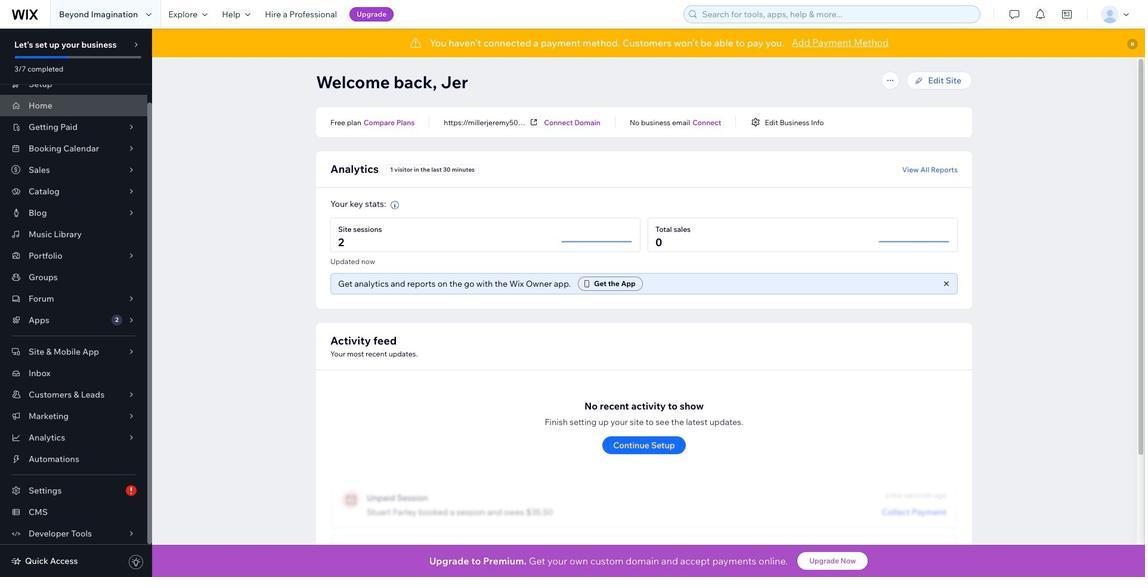 Task type: describe. For each thing, give the bounding box(es) containing it.
sidebar element
[[0, 29, 152, 577]]

Search for tools, apps, help & more... field
[[698, 6, 976, 23]]



Task type: vqa. For each thing, say whether or not it's contained in the screenshot.
2/6 completed
no



Task type: locate. For each thing, give the bounding box(es) containing it.
alert
[[152, 29, 1145, 57]]



